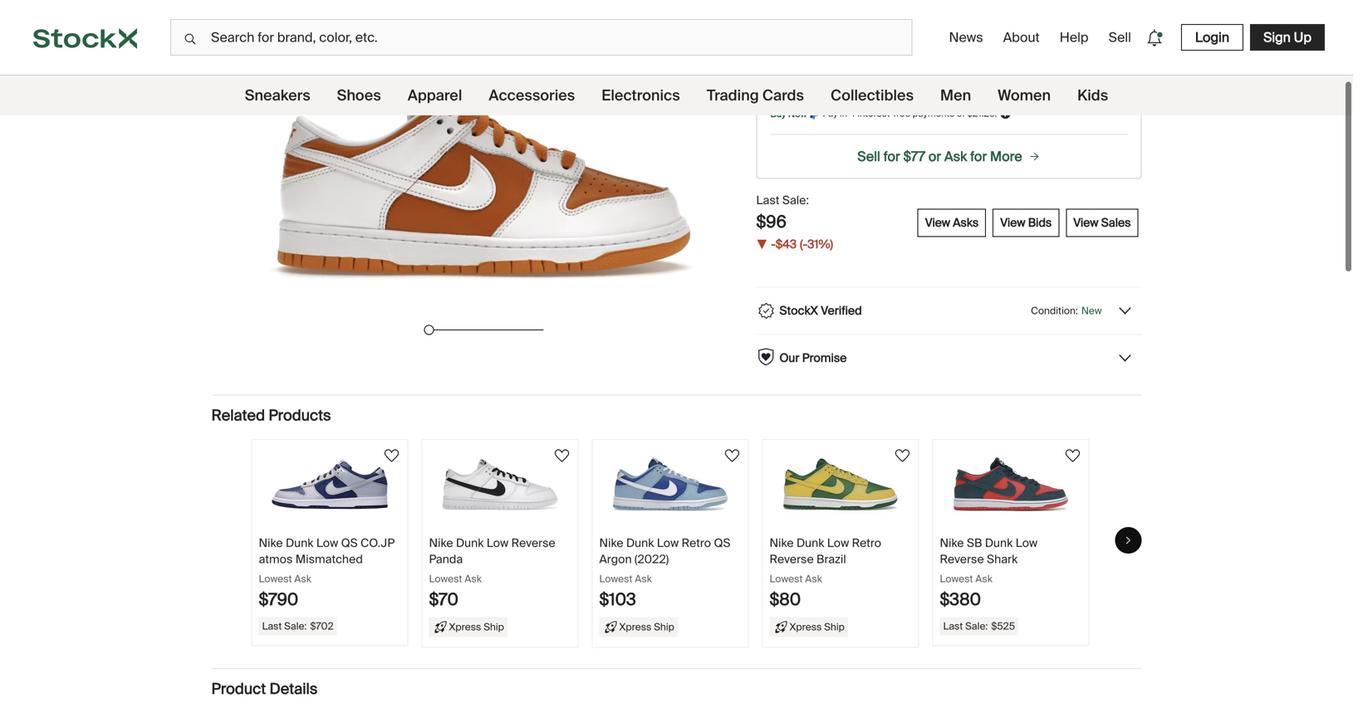 Task type: locate. For each thing, give the bounding box(es) containing it.
ship down nike dunk low retro qs argon (2022) lowest ask $103
[[654, 621, 674, 634]]

3 ship from the left
[[824, 621, 845, 634]]

dunk up brazil
[[797, 536, 824, 551]]

1 dunk from the left
[[286, 536, 314, 551]]

view for view asks
[[925, 215, 950, 230]]

2 nike from the left
[[429, 536, 453, 551]]

sell left notification unread icon
[[1109, 29, 1131, 46]]

pay in 4 interest-free payments of $21.25.
[[823, 108, 997, 120]]

xpress ship for $70
[[449, 621, 504, 634]]

lowest
[[259, 573, 292, 586], [429, 573, 462, 586], [599, 573, 633, 586], [770, 573, 803, 586], [940, 573, 973, 586]]

ship down nike dunk low retro reverse brazil lowest ask $80 on the bottom of page
[[824, 621, 845, 634]]

last sale: $525
[[943, 620, 1015, 633]]

0 horizontal spatial xpress
[[449, 621, 481, 634]]

men link
[[940, 76, 971, 115]]

qs
[[341, 536, 358, 551], [714, 536, 731, 551]]

for left $77
[[884, 148, 900, 165]]

1 horizontal spatial reverse
[[770, 552, 814, 567]]

dunk inside nike dunk low retro qs argon (2022) lowest ask $103
[[626, 536, 654, 551]]

help
[[1060, 29, 1089, 46]]

follow image
[[382, 446, 402, 466], [722, 446, 742, 466], [1063, 446, 1083, 466]]

sell inside sell 'link'
[[1109, 29, 1131, 46]]

follow image
[[552, 446, 572, 466], [893, 446, 913, 466]]

news link
[[942, 22, 990, 53]]

reverse
[[511, 536, 556, 551], [770, 552, 814, 567], [940, 552, 984, 567]]

2 horizontal spatial sale:
[[965, 620, 988, 633]]

nike up the panda
[[429, 536, 453, 551]]

nike inside nike sb dunk low reverse shark lowest ask $380
[[940, 536, 964, 551]]

2 follow image from the left
[[722, 446, 742, 466]]

low up 'mismatched'
[[316, 536, 338, 551]]

0 horizontal spatial for
[[884, 148, 900, 165]]

xpress down $103
[[619, 621, 652, 634]]

view left asks
[[925, 215, 950, 230]]

qs inside nike dunk low retro qs argon (2022) lowest ask $103
[[714, 536, 731, 551]]

ask inside nike dunk low retro reverse brazil lowest ask $80
[[805, 573, 822, 586]]

accessories link
[[489, 76, 575, 115]]

for
[[884, 148, 900, 165], [970, 148, 987, 165]]

0 horizontal spatial sell
[[858, 148, 880, 165]]

view left sales
[[1073, 215, 1099, 230]]

stockx verified
[[780, 303, 862, 318]]

buy now link
[[770, 107, 807, 121]]

sign
[[1264, 29, 1291, 46]]

2 view from the left
[[1000, 215, 1025, 230]]

1 horizontal spatial follow image
[[722, 446, 742, 466]]

trading cards
[[707, 86, 804, 105]]

low for $70
[[487, 536, 509, 551]]

1 vertical spatial sell
[[858, 148, 880, 165]]

dunk up shark
[[985, 536, 1013, 551]]

1 qs from the left
[[341, 536, 358, 551]]

lowest down the panda
[[429, 573, 462, 586]]

product category switcher element
[[0, 76, 1353, 115]]

dunk inside nike dunk low reverse panda lowest ask $70
[[456, 536, 484, 551]]

follow image for ask
[[893, 446, 913, 466]]

▼
[[756, 238, 768, 253]]

1 low from the left
[[316, 536, 338, 551]]

ship for $103
[[654, 621, 674, 634]]

dunk inside nike dunk low retro reverse brazil lowest ask $80
[[797, 536, 824, 551]]

retro down nike dunk low retro qs argon (2022) image at bottom
[[682, 536, 711, 551]]

lowest down the atmos
[[259, 573, 292, 586]]

ship for $70
[[484, 621, 504, 634]]

nike left sb
[[940, 536, 964, 551]]

ship
[[484, 621, 504, 634], [654, 621, 674, 634], [824, 621, 845, 634]]

lowest inside nike sb dunk low reverse shark lowest ask $380
[[940, 573, 973, 586]]

view sales
[[1073, 215, 1131, 230]]

$103
[[599, 590, 636, 611]]

nike up $80
[[770, 536, 794, 551]]

3 view from the left
[[1073, 215, 1099, 230]]

2 horizontal spatial last
[[943, 620, 963, 633]]

0 horizontal spatial ship
[[484, 621, 504, 634]]

reverse inside nike sb dunk low reverse shark lowest ask $380
[[940, 552, 984, 567]]

2 qs from the left
[[714, 536, 731, 551]]

1 follow image from the left
[[552, 446, 572, 466]]

low up brazil
[[827, 536, 849, 551]]

2 low from the left
[[487, 536, 509, 551]]

toggle promise value prop image
[[1117, 350, 1133, 367]]

shoes link
[[337, 76, 381, 115]]

our
[[780, 350, 799, 366]]

retro down nike dunk low retro reverse brazil image
[[852, 536, 881, 551]]

$21.25.
[[967, 108, 997, 120]]

1 horizontal spatial sale:
[[782, 193, 809, 208]]

0 horizontal spatial retro
[[682, 536, 711, 551]]

0 horizontal spatial sale:
[[284, 620, 307, 633]]

sell link
[[1102, 22, 1138, 53]]

xpress
[[449, 621, 481, 634], [619, 621, 652, 634], [790, 621, 822, 634]]

3 lowest from the left
[[599, 573, 633, 586]]

nike dunk low qs co.jp atmos mismatched lowest ask $790
[[259, 536, 395, 611]]

1 xpress ship from the left
[[449, 621, 504, 634]]

reverse left brazil
[[770, 552, 814, 567]]

qs up 'mismatched'
[[341, 536, 358, 551]]

1 ship from the left
[[484, 621, 504, 634]]

2 horizontal spatial view
[[1073, 215, 1099, 230]]

last
[[756, 193, 780, 208], [262, 620, 282, 633], [943, 620, 963, 633]]

1 horizontal spatial retro
[[852, 536, 881, 551]]

low inside nike dunk low reverse panda lowest ask $70
[[487, 536, 509, 551]]

$96
[[756, 211, 787, 233]]

1 horizontal spatial view
[[1000, 215, 1025, 230]]

retro inside nike dunk low retro reverse brazil lowest ask $80
[[852, 536, 881, 551]]

lowest inside nike dunk low retro qs argon (2022) lowest ask $103
[[599, 573, 633, 586]]

1 xpress from the left
[[449, 621, 481, 634]]

0 horizontal spatial reverse
[[511, 536, 556, 551]]

free
[[894, 108, 910, 120]]

1 lowest from the left
[[259, 573, 292, 586]]

1 horizontal spatial follow image
[[893, 446, 913, 466]]

reverse down nike dunk low reverse panda image
[[511, 536, 556, 551]]

xpress ship
[[449, 621, 504, 634], [619, 621, 674, 634], [790, 621, 845, 634]]

1 horizontal spatial xpress
[[619, 621, 652, 634]]

shark
[[987, 552, 1018, 567]]

lowest up $380
[[940, 573, 973, 586]]

reverse down sb
[[940, 552, 984, 567]]

0 horizontal spatial last
[[262, 620, 282, 633]]

sale: up $96 at the top right of the page
[[782, 193, 809, 208]]

1 horizontal spatial xpress ship
[[619, 621, 674, 634]]

4 dunk from the left
[[797, 536, 824, 551]]

interest-
[[858, 108, 894, 120]]

lowest down argon
[[599, 573, 633, 586]]

last sale: $702
[[262, 620, 334, 633]]

last up $96 at the top right of the page
[[756, 193, 780, 208]]

0 horizontal spatial follow image
[[552, 446, 572, 466]]

promise
[[802, 350, 847, 366]]

retro inside nike dunk low retro qs argon (2022) lowest ask $103
[[682, 536, 711, 551]]

2 ship from the left
[[654, 621, 674, 634]]

xpress for $80
[[790, 621, 822, 634]]

retro for $80
[[852, 536, 881, 551]]

2 dunk from the left
[[456, 536, 484, 551]]

2 retro from the left
[[852, 536, 881, 551]]

nike sb dunk low reverse shark image
[[953, 454, 1069, 516]]

1 horizontal spatial ship
[[654, 621, 674, 634]]

3 low from the left
[[657, 536, 679, 551]]

3 nike from the left
[[599, 536, 624, 551]]

nike up the atmos
[[259, 536, 283, 551]]

nike sb dunk low reverse shark lowest ask $380
[[940, 536, 1038, 611]]

reverse inside nike dunk low retro reverse brazil lowest ask $80
[[770, 552, 814, 567]]

nike dunk low retro reverse brazil lowest ask $80
[[770, 536, 881, 611]]

2 horizontal spatial reverse
[[940, 552, 984, 567]]

1 horizontal spatial sell
[[1109, 29, 1131, 46]]

women link
[[998, 76, 1051, 115]]

electronics
[[602, 86, 680, 105]]

2 for from the left
[[970, 148, 987, 165]]

view bids
[[1000, 215, 1052, 230]]

xpress for $70
[[449, 621, 481, 634]]

condition:
[[1031, 304, 1078, 317]]

low inside nike dunk low qs co.jp atmos mismatched lowest ask $790
[[316, 536, 338, 551]]

3 xpress from the left
[[790, 621, 822, 634]]

1 view from the left
[[925, 215, 950, 230]]

0 horizontal spatial view
[[925, 215, 950, 230]]

lowest up $80
[[770, 573, 803, 586]]

dunk inside nike dunk low qs co.jp atmos mismatched lowest ask $790
[[286, 536, 314, 551]]

nike inside nike dunk low retro qs argon (2022) lowest ask $103
[[599, 536, 624, 551]]

xpress for $103
[[619, 621, 652, 634]]

view asks button
[[918, 209, 986, 237]]

low inside nike dunk low retro qs argon (2022) lowest ask $103
[[657, 536, 679, 551]]

low inside nike dunk low retro reverse brazil lowest ask $80
[[827, 536, 849, 551]]

product
[[211, 680, 266, 699]]

qs inside nike dunk low qs co.jp atmos mismatched lowest ask $790
[[341, 536, 358, 551]]

2 xpress from the left
[[619, 621, 652, 634]]

qs down nike dunk low retro qs argon (2022) image at bottom
[[714, 536, 731, 551]]

help link
[[1053, 22, 1095, 53]]

last down $790
[[262, 620, 282, 633]]

nike inside nike dunk low qs co.jp atmos mismatched lowest ask $790
[[259, 536, 283, 551]]

nike
[[259, 536, 283, 551], [429, 536, 453, 551], [599, 536, 624, 551], [770, 536, 794, 551], [940, 536, 964, 551]]

collectibles link
[[831, 76, 914, 115]]

accessories
[[489, 86, 575, 105]]

$790
[[259, 590, 298, 611]]

2 lowest from the left
[[429, 573, 462, 586]]

sell for $77 or ask for more
[[858, 148, 1022, 165]]

dunk up the atmos
[[286, 536, 314, 551]]

1 horizontal spatial last
[[756, 193, 780, 208]]

4 nike from the left
[[770, 536, 794, 551]]

reverse for $80
[[770, 552, 814, 567]]

sale: left the $525
[[965, 620, 988, 633]]

payments
[[913, 108, 955, 120]]

login button
[[1181, 24, 1244, 51]]

0 horizontal spatial follow image
[[382, 446, 402, 466]]

nike for $80
[[770, 536, 794, 551]]

xpress ship down the '$70'
[[449, 621, 504, 634]]

xpress down $80
[[790, 621, 822, 634]]

nike inside nike dunk low reverse panda lowest ask $70
[[429, 536, 453, 551]]

4 lowest from the left
[[770, 573, 803, 586]]

sale:
[[782, 193, 809, 208], [284, 620, 307, 633], [965, 620, 988, 633]]

2 horizontal spatial xpress ship
[[790, 621, 845, 634]]

3 xpress ship from the left
[[790, 621, 845, 634]]

dunk up the panda
[[456, 536, 484, 551]]

dunk up (2022)
[[626, 536, 654, 551]]

for left more
[[970, 148, 987, 165]]

kids link
[[1077, 76, 1108, 115]]

1 retro from the left
[[682, 536, 711, 551]]

1 follow image from the left
[[382, 446, 402, 466]]

2 follow image from the left
[[893, 446, 913, 466]]

low up (2022)
[[657, 536, 679, 551]]

follow image for $70
[[552, 446, 572, 466]]

co.jp
[[361, 536, 395, 551]]

nike dunk low reverse panda image
[[442, 454, 558, 516]]

sale: left the $702
[[284, 620, 307, 633]]

2 horizontal spatial xpress
[[790, 621, 822, 634]]

ship down nike dunk low reverse panda lowest ask $70
[[484, 621, 504, 634]]

apparel link
[[408, 76, 462, 115]]

retro
[[682, 536, 711, 551], [852, 536, 881, 551]]

view left bids
[[1000, 215, 1025, 230]]

nike up argon
[[599, 536, 624, 551]]

5 nike from the left
[[940, 536, 964, 551]]

lowest inside nike dunk low qs co.jp atmos mismatched lowest ask $790
[[259, 573, 292, 586]]

nike dunk low retro qs argon (2022) lowest ask $103
[[599, 536, 731, 611]]

last down $380
[[943, 620, 963, 633]]

low up shark
[[1016, 536, 1038, 551]]

sale: inside last sale: $96 ▼ -$43 (-31%)
[[782, 193, 809, 208]]

low
[[316, 536, 338, 551], [487, 536, 509, 551], [657, 536, 679, 551], [827, 536, 849, 551], [1016, 536, 1038, 551]]

nike inside nike dunk low retro reverse brazil lowest ask $80
[[770, 536, 794, 551]]

panda
[[429, 552, 463, 567]]

reverse for $380
[[940, 552, 984, 567]]

sell down interest-
[[858, 148, 880, 165]]

2 xpress ship from the left
[[619, 621, 674, 634]]

3 dunk from the left
[[626, 536, 654, 551]]

xpress down the '$70'
[[449, 621, 481, 634]]

0 horizontal spatial xpress ship
[[449, 621, 504, 634]]

low for $790
[[316, 536, 338, 551]]

pay
[[823, 108, 838, 120]]

2 horizontal spatial follow image
[[1063, 446, 1083, 466]]

4 low from the left
[[827, 536, 849, 551]]

1 horizontal spatial for
[[970, 148, 987, 165]]

last sale: $96 ▼ -$43 (-31%)
[[756, 193, 833, 253]]

5 low from the left
[[1016, 536, 1038, 551]]

2 horizontal spatial ship
[[824, 621, 845, 634]]

low down nike dunk low reverse panda image
[[487, 536, 509, 551]]

5 lowest from the left
[[940, 573, 973, 586]]

argon
[[599, 552, 632, 567]]

nike for $380
[[940, 536, 964, 551]]

1 nike from the left
[[259, 536, 283, 551]]

bids
[[1028, 215, 1052, 230]]

5 dunk from the left
[[985, 536, 1013, 551]]

nike for $70
[[429, 536, 453, 551]]

sneakers link
[[245, 76, 310, 115]]

now
[[788, 108, 807, 120]]

0 vertical spatial sell
[[1109, 29, 1131, 46]]

0 horizontal spatial qs
[[341, 536, 358, 551]]

ship for $80
[[824, 621, 845, 634]]

xpress ship down $80
[[790, 621, 845, 634]]

stockx
[[780, 303, 818, 318]]

1 horizontal spatial qs
[[714, 536, 731, 551]]

xpress ship down $103
[[619, 621, 674, 634]]



Task type: vqa. For each thing, say whether or not it's contained in the screenshot.
Reverse corresponding to $80
yes



Task type: describe. For each thing, give the bounding box(es) containing it.
buy
[[770, 108, 786, 120]]

stockx logo link
[[0, 0, 170, 75]]

ask inside nike dunk low qs co.jp atmos mismatched lowest ask $790
[[294, 573, 311, 586]]

trading cards link
[[707, 76, 804, 115]]

ask inside nike sb dunk low reverse shark lowest ask $380
[[976, 573, 993, 586]]

dunk for $790
[[286, 536, 314, 551]]

last inside last sale: $96 ▼ -$43 (-31%)
[[756, 193, 780, 208]]

dunk for $80
[[797, 536, 824, 551]]

trading
[[707, 86, 759, 105]]

verified
[[821, 303, 862, 318]]

condition: new
[[1031, 304, 1102, 317]]

$70
[[429, 590, 458, 611]]

$43
[[776, 237, 797, 252]]

lowest inside nike dunk low retro reverse brazil lowest ask $80
[[770, 573, 803, 586]]

xpress ship for $80
[[790, 621, 845, 634]]

(-
[[800, 237, 808, 252]]

nike dunk low reverse panda lowest ask $70
[[429, 536, 556, 611]]

in
[[840, 108, 847, 120]]

bid
[[867, 54, 887, 71]]

move carousel right image
[[1124, 536, 1133, 546]]

notification unread icon image
[[1143, 26, 1166, 50]]

-
[[771, 237, 776, 252]]

details
[[270, 680, 318, 699]]

$702
[[310, 620, 334, 633]]

low for $80
[[827, 536, 849, 551]]

buy now
[[770, 108, 807, 120]]

view bids button
[[993, 209, 1059, 237]]

related products
[[211, 406, 331, 425]]

more
[[990, 148, 1022, 165]]

login
[[1195, 29, 1229, 46]]

$525
[[991, 620, 1015, 633]]

our promise
[[780, 350, 847, 366]]

$380
[[940, 590, 981, 611]]

last for $380
[[943, 620, 963, 633]]

related
[[211, 406, 265, 425]]

low for $103
[[657, 536, 679, 551]]

sneakers
[[245, 86, 310, 105]]

kids
[[1077, 86, 1108, 105]]

mismatched
[[296, 552, 363, 567]]

dunk for $70
[[456, 536, 484, 551]]

products
[[269, 406, 331, 425]]

up
[[1294, 29, 1312, 46]]

ask inside nike dunk low retro qs argon (2022) lowest ask $103
[[635, 573, 652, 586]]

$80
[[770, 590, 801, 611]]

about
[[1003, 29, 1040, 46]]

sign up
[[1264, 29, 1312, 46]]

atmos
[[259, 552, 293, 567]]

place bid
[[830, 54, 887, 71]]

follow image for $103
[[722, 446, 742, 466]]

nike dunk low retro qs argon (2022) image
[[612, 454, 729, 516]]

sell for $77 or ask for more link
[[770, 148, 1128, 165]]

dunk inside nike sb dunk low reverse shark lowest ask $380
[[985, 536, 1013, 551]]

3 follow image from the left
[[1063, 446, 1083, 466]]

place
[[830, 54, 864, 71]]

nike dunk low qs co.jp reverse curry (2024) 0 image
[[245, 0, 723, 319]]

stockx logo image
[[33, 28, 137, 49]]

360 slider track slider
[[424, 325, 434, 335]]

sb
[[967, 536, 982, 551]]

view sales button
[[1066, 209, 1138, 237]]

apparel
[[408, 86, 462, 105]]

follow image for $790
[[382, 446, 402, 466]]

nike dunk low retro reverse brazil image
[[783, 454, 899, 516]]

or
[[929, 148, 941, 165]]

collectibles
[[831, 86, 914, 105]]

31%)
[[808, 237, 833, 252]]

nike dunk low qs co.jp atmos mismatched image
[[272, 454, 388, 516]]

(2022)
[[635, 552, 669, 567]]

electronics link
[[602, 76, 680, 115]]

news
[[949, 29, 983, 46]]

ask inside nike dunk low reverse panda lowest ask $70
[[465, 573, 482, 586]]

sale: for ask
[[284, 620, 307, 633]]

cards
[[762, 86, 804, 105]]

view asks
[[925, 215, 979, 230]]

view for view sales
[[1073, 215, 1099, 230]]

toggle authenticity value prop image
[[1117, 303, 1133, 319]]

last for ask
[[262, 620, 282, 633]]

shoes
[[337, 86, 381, 105]]

xpress ship for $103
[[619, 621, 674, 634]]

nike for $790
[[259, 536, 283, 551]]

lowest inside nike dunk low reverse panda lowest ask $70
[[429, 573, 462, 586]]

brazil
[[817, 552, 846, 567]]

place bid link
[[770, 42, 947, 82]]

low inside nike sb dunk low reverse shark lowest ask $380
[[1016, 536, 1038, 551]]

1 for from the left
[[884, 148, 900, 165]]

sign up button
[[1250, 24, 1325, 51]]

sale: for $380
[[965, 620, 988, 633]]

4
[[850, 108, 855, 120]]

new
[[1081, 304, 1102, 317]]

of
[[957, 108, 965, 120]]

asks
[[953, 215, 979, 230]]

about link
[[997, 22, 1046, 53]]

men
[[940, 86, 971, 105]]

product details
[[211, 680, 318, 699]]

$77
[[903, 148, 925, 165]]

sell for sell
[[1109, 29, 1131, 46]]

dunk for $103
[[626, 536, 654, 551]]

Search... search field
[[170, 19, 912, 56]]

sell for sell for $77 or ask for more
[[858, 148, 880, 165]]

nike for $103
[[599, 536, 624, 551]]

reverse inside nike dunk low reverse panda lowest ask $70
[[511, 536, 556, 551]]

view for view bids
[[1000, 215, 1025, 230]]

sales
[[1101, 215, 1131, 230]]

retro for ask
[[682, 536, 711, 551]]



